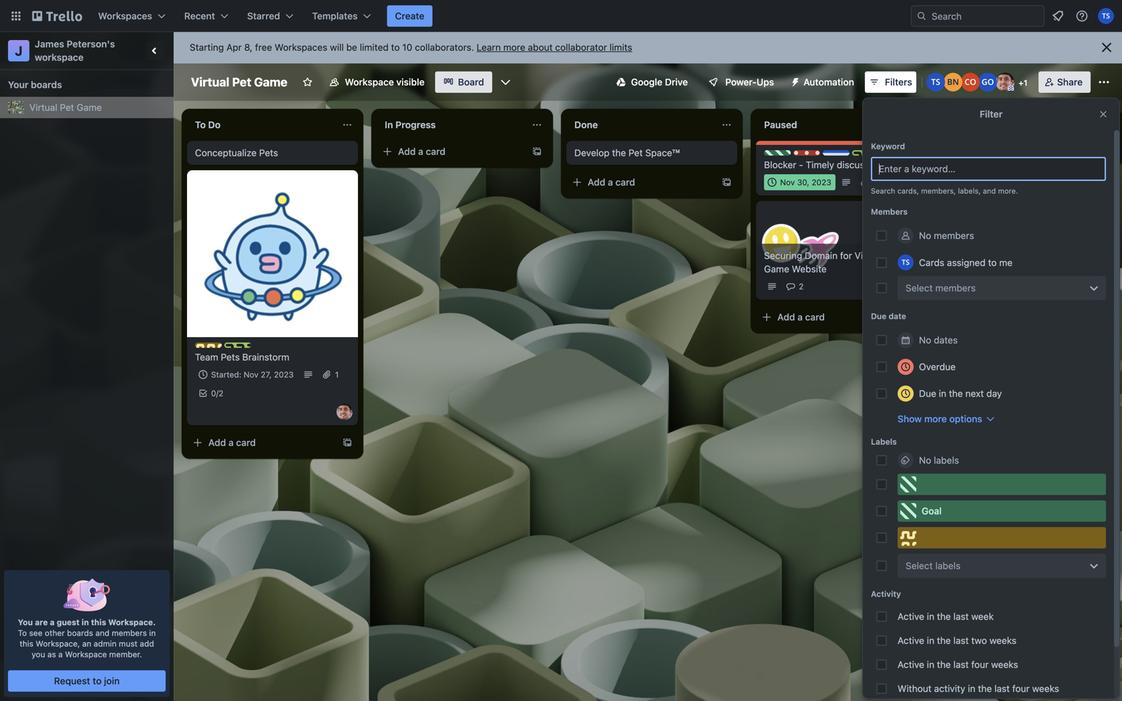 Task type: describe. For each thing, give the bounding box(es) containing it.
the for due in the next day
[[949, 388, 963, 399]]

do
[[208, 119, 221, 130]]

0 vertical spatial to
[[391, 42, 400, 53]]

game inside text box
[[254, 75, 287, 89]]

templates button
[[304, 5, 379, 27]]

an
[[82, 639, 91, 649]]

learn more about collaborator limits link
[[477, 42, 632, 53]]

starting apr 8, free workspaces will be limited to 10 collaborators. learn more about collaborator limits
[[190, 42, 632, 53]]

Paused text field
[[756, 114, 906, 136]]

pets for team
[[221, 352, 240, 363]]

the right develop
[[612, 147, 626, 158]]

website
[[792, 264, 827, 275]]

your boards with 1 items element
[[8, 77, 159, 93]]

activity
[[934, 683, 966, 694]]

starred
[[247, 10, 280, 21]]

no labels
[[919, 455, 959, 466]]

pet left space™️
[[629, 147, 643, 158]]

a for the bottommost create from template… image add a card button
[[229, 437, 234, 448]]

add a card for the bottommost create from template… image add a card button
[[208, 437, 256, 448]]

0 / 2
[[211, 389, 223, 398]]

options
[[950, 414, 983, 425]]

members for select members
[[936, 283, 976, 294]]

overdue
[[919, 361, 956, 372]]

your boards
[[8, 79, 62, 90]]

show more options
[[898, 414, 983, 425]]

0 vertical spatial 1
[[1024, 78, 1028, 88]]

(#4)
[[885, 159, 904, 170]]

a for bottommost create from template… icon's add a card button
[[608, 177, 613, 188]]

domain
[[805, 250, 838, 261]]

in down active in the last week
[[927, 635, 935, 646]]

in progress
[[385, 119, 436, 130]]

request
[[54, 676, 90, 687]]

0 notifications image
[[1050, 8, 1066, 24]]

open information menu image
[[1076, 9, 1089, 23]]

task
[[261, 343, 278, 353]]

board link
[[435, 71, 492, 93]]

team pets brainstorm link
[[195, 351, 350, 364]]

search
[[871, 187, 895, 195]]

more inside button
[[925, 414, 947, 425]]

create button
[[387, 5, 433, 27]]

cards
[[919, 257, 945, 268]]

admin
[[94, 639, 117, 649]]

active for active in the last two weeks
[[898, 635, 925, 646]]

james
[[35, 38, 64, 49]]

1 vertical spatial this
[[20, 639, 33, 649]]

started:
[[211, 370, 241, 379]]

labels,
[[958, 187, 981, 195]]

pet down your boards with 1 items element
[[60, 102, 74, 113]]

card for bottommost create from template… icon's add a card button
[[616, 177, 635, 188]]

google
[[631, 76, 663, 88]]

card for add a card button under website
[[805, 312, 825, 323]]

0 vertical spatial tara schultz (taraschultz7) image
[[926, 73, 945, 92]]

me
[[1000, 257, 1013, 268]]

member.
[[109, 650, 142, 659]]

add for add a card button associated with the topmost create from template… icon
[[967, 146, 985, 157]]

0 vertical spatial 2
[[799, 282, 804, 291]]

1 vertical spatial create from template… image
[[342, 438, 353, 448]]

0 vertical spatial four
[[972, 659, 989, 670]]

a for add a card button associated with the topmost create from template… icon
[[987, 146, 993, 157]]

board
[[458, 76, 484, 88]]

securing domain for virtual pet game website link
[[764, 249, 919, 276]]

starred button
[[239, 5, 301, 27]]

1 for blocker - timely discussion (#4)
[[873, 178, 877, 187]]

starting
[[190, 42, 224, 53]]

2 vertical spatial weeks
[[1032, 683, 1060, 694]]

members for no members
[[934, 230, 974, 241]]

power-ups
[[725, 76, 774, 88]]

active for active in the last four weeks
[[898, 659, 925, 670]]

active in the last two weeks
[[898, 635, 1017, 646]]

ups
[[757, 76, 774, 88]]

0 horizontal spatial tara schultz (taraschultz7) image
[[898, 255, 914, 271]]

nov inside nov 30, 2023 option
[[780, 178, 795, 187]]

assigned
[[947, 257, 986, 268]]

select for select members
[[906, 283, 933, 294]]

/
[[216, 389, 219, 398]]

0 vertical spatial more
[[503, 42, 525, 53]]

to inside button
[[93, 676, 102, 687]]

0 horizontal spatial 2
[[219, 389, 223, 398]]

workspace
[[35, 52, 84, 63]]

color: red, title: "blocker" element
[[794, 150, 836, 160]]

+ 1
[[1019, 78, 1028, 88]]

labels for no labels
[[934, 455, 959, 466]]

conceptualize pets link
[[195, 146, 350, 160]]

color: bold lime, title: none image
[[852, 150, 879, 156]]

progress
[[396, 119, 436, 130]]

add a card for add a card button associated with the topmost create from template… icon
[[967, 146, 1015, 157]]

due for due in the next day
[[919, 388, 937, 399]]

workspace,
[[36, 639, 80, 649]]

collaborator
[[555, 42, 607, 53]]

dates
[[934, 335, 958, 346]]

power-
[[725, 76, 757, 88]]

add for top create from template… image add a card button
[[398, 146, 416, 157]]

pet inside text box
[[232, 75, 251, 89]]

develop the pet space™️ link
[[575, 146, 730, 160]]

next
[[966, 388, 984, 399]]

weeks for active in the last four weeks
[[991, 659, 1018, 670]]

workspace.
[[108, 618, 156, 627]]

1 vertical spatial color: green, title: "goal" element
[[898, 501, 1106, 522]]

sm image
[[785, 71, 804, 90]]

no for no members
[[919, 230, 932, 241]]

add a card button for the topmost create from template… icon
[[946, 141, 1093, 162]]

color: yellow, title: none image
[[195, 343, 222, 348]]

blocker for blocker fyi
[[807, 151, 836, 160]]

automation button
[[785, 71, 862, 93]]

card for top create from template… image add a card button
[[426, 146, 446, 157]]

keyword
[[871, 142, 905, 151]]

virtual pet game link
[[29, 101, 166, 114]]

0 horizontal spatial boards
[[31, 79, 62, 90]]

learn
[[477, 42, 501, 53]]

google drive button
[[609, 71, 696, 93]]

1 vertical spatial four
[[1013, 683, 1030, 694]]

+
[[1019, 78, 1024, 88]]

0 vertical spatial create from template… image
[[532, 146, 542, 157]]

as
[[47, 650, 56, 659]]

8,
[[244, 42, 253, 53]]

guest
[[57, 618, 80, 627]]

members
[[871, 207, 908, 216]]

card for the bottommost create from template… image add a card button
[[236, 437, 256, 448]]

will
[[330, 42, 344, 53]]

about
[[528, 42, 553, 53]]

week
[[972, 611, 994, 622]]

timely
[[806, 159, 834, 170]]

close popover image
[[1098, 109, 1109, 120]]

pet inside securing domain for virtual pet game website
[[885, 250, 900, 261]]

members,
[[921, 187, 956, 195]]

1 horizontal spatial and
[[983, 187, 996, 195]]

in up 'without'
[[927, 659, 935, 670]]

create
[[395, 10, 425, 21]]

workspaces button
[[90, 5, 174, 27]]

pets for conceptualize
[[259, 147, 278, 158]]

2 horizontal spatial to
[[988, 257, 997, 268]]

in right activity
[[968, 683, 976, 694]]

you
[[32, 650, 45, 659]]

In Progress text field
[[377, 114, 526, 136]]

star or unstar board image
[[302, 77, 313, 88]]

labels
[[871, 437, 897, 447]]

last for two
[[954, 635, 969, 646]]

join
[[104, 676, 120, 687]]

last down active in the last four weeks
[[995, 683, 1010, 694]]

1 vertical spatial create from template… image
[[722, 177, 732, 188]]

a for top create from template… image add a card button
[[418, 146, 423, 157]]

game inside securing domain for virtual pet game website
[[764, 264, 790, 275]]

recent button
[[176, 5, 237, 27]]

apr
[[226, 42, 242, 53]]

tara schultz (taraschultz7) image
[[1098, 8, 1114, 24]]

virtual inside virtual pet game link
[[29, 102, 57, 113]]

paused
[[764, 119, 797, 130]]

request to join
[[54, 676, 120, 687]]

0 vertical spatial this
[[91, 618, 106, 627]]

switch to… image
[[9, 9, 23, 23]]

and inside you are a guest in this workspace. to see other boards and members in this workspace, an admin must add you as a workspace member.
[[95, 629, 109, 638]]

due date
[[871, 312, 907, 321]]



Task type: vqa. For each thing, say whether or not it's contained in the screenshot.
color: purple, title: "reassign" element
no



Task type: locate. For each thing, give the bounding box(es) containing it.
due up show more options
[[919, 388, 937, 399]]

this down the see
[[20, 639, 33, 649]]

0 horizontal spatial virtual pet game
[[29, 102, 102, 113]]

team for team task
[[238, 343, 259, 353]]

workspace inside you are a guest in this workspace. to see other boards and members in this workspace, an admin must add you as a workspace member.
[[65, 650, 107, 659]]

add down 0 / 2
[[208, 437, 226, 448]]

day
[[987, 388, 1002, 399]]

customize views image
[[499, 75, 512, 89]]

1 up james peterson (jamespeterson93) icon
[[335, 370, 339, 379]]

1 vertical spatial 2023
[[274, 370, 294, 379]]

add a card down develop the pet space™️
[[588, 177, 635, 188]]

team for team pets brainstorm
[[195, 352, 218, 363]]

0 horizontal spatial workspace
[[65, 650, 107, 659]]

game down securing
[[764, 264, 790, 275]]

27,
[[261, 370, 272, 379]]

card
[[426, 146, 446, 157], [995, 146, 1015, 157], [616, 177, 635, 188], [805, 312, 825, 323], [236, 437, 256, 448]]

nov left '27,'
[[244, 370, 259, 379]]

to down you
[[18, 629, 27, 638]]

ben nelson (bennelson96) image
[[944, 73, 963, 92]]

0
[[211, 389, 216, 398]]

tara schultz (taraschultz7) image left christina overa (christinaovera) icon
[[926, 73, 945, 92]]

0 horizontal spatial 1
[[335, 370, 339, 379]]

0 horizontal spatial and
[[95, 629, 109, 638]]

1 horizontal spatial nov
[[780, 178, 795, 187]]

1 horizontal spatial virtual
[[191, 75, 229, 89]]

other
[[45, 629, 65, 638]]

without
[[898, 683, 932, 694]]

boards up an
[[67, 629, 93, 638]]

3 no from the top
[[919, 455, 932, 466]]

in up show more options
[[939, 388, 947, 399]]

members down cards assigned to me
[[936, 283, 976, 294]]

workspaces
[[98, 10, 152, 21], [275, 42, 327, 53]]

request to join button
[[8, 671, 166, 692]]

last down active in the last two weeks
[[954, 659, 969, 670]]

last
[[954, 611, 969, 622], [954, 635, 969, 646], [954, 659, 969, 670], [995, 683, 1010, 694]]

0 vertical spatial nov
[[780, 178, 795, 187]]

workspaces up star or unstar board image
[[275, 42, 327, 53]]

pet
[[232, 75, 251, 89], [60, 102, 74, 113], [629, 147, 643, 158], [885, 250, 900, 261]]

be
[[346, 42, 357, 53]]

to do
[[195, 119, 221, 130]]

0 horizontal spatial four
[[972, 659, 989, 670]]

team pets brainstorm
[[195, 352, 289, 363]]

1 no from the top
[[919, 230, 932, 241]]

and
[[983, 187, 996, 195], [95, 629, 109, 638]]

1 horizontal spatial virtual pet game
[[191, 75, 287, 89]]

1 horizontal spatial workspaces
[[275, 42, 327, 53]]

members inside you are a guest in this workspace. to see other boards and members in this workspace, an admin must add you as a workspace member.
[[112, 629, 147, 638]]

collaborators.
[[415, 42, 474, 53]]

space™️
[[645, 147, 680, 158]]

back to home image
[[32, 5, 82, 27]]

to left 10
[[391, 42, 400, 53]]

and left more.
[[983, 187, 996, 195]]

add a card button up more.
[[946, 141, 1093, 162]]

and up admin at bottom left
[[95, 629, 109, 638]]

labels
[[934, 455, 959, 466], [936, 561, 961, 572]]

Nov 30, 2023 checkbox
[[764, 174, 836, 190]]

0 vertical spatial and
[[983, 187, 996, 195]]

the up active in the last two weeks
[[937, 611, 951, 622]]

blocker - timely discussion (#4)
[[764, 159, 904, 170]]

free
[[255, 42, 272, 53]]

0 vertical spatial goal
[[778, 151, 795, 160]]

0 horizontal spatial due
[[871, 312, 887, 321]]

the left next
[[949, 388, 963, 399]]

create from template… image left develop
[[532, 146, 542, 157]]

add a card button down develop the pet space™️ link
[[567, 172, 714, 193]]

boards inside you are a guest in this workspace. to see other boards and members in this workspace, an admin must add you as a workspace member.
[[67, 629, 93, 638]]

nov 30, 2023
[[780, 178, 832, 187]]

1 horizontal spatial team
[[238, 343, 259, 353]]

1 vertical spatial workspaces
[[275, 42, 327, 53]]

0 vertical spatial create from template… image
[[1101, 146, 1112, 157]]

0 vertical spatial members
[[934, 230, 974, 241]]

workspace navigation collapse icon image
[[146, 41, 164, 60]]

2 right 0
[[219, 389, 223, 398]]

develop
[[575, 147, 610, 158]]

workspace visible button
[[321, 71, 433, 93]]

0 horizontal spatial goal
[[778, 151, 795, 160]]

0 horizontal spatial to
[[93, 676, 102, 687]]

virtual pet game inside text box
[[191, 75, 287, 89]]

1 vertical spatial and
[[95, 629, 109, 638]]

to
[[195, 119, 206, 130], [18, 629, 27, 638]]

0 vertical spatial pets
[[259, 147, 278, 158]]

2 vertical spatial members
[[112, 629, 147, 638]]

add a card button for top create from template… image
[[377, 141, 524, 162]]

1 horizontal spatial game
[[254, 75, 287, 89]]

in up active in the last two weeks
[[927, 611, 935, 622]]

this
[[91, 618, 106, 627], [20, 639, 33, 649]]

1 horizontal spatial 1
[[873, 178, 877, 187]]

in right the guest
[[82, 618, 89, 627]]

0 vertical spatial boards
[[31, 79, 62, 90]]

color: green, title: "goal" element up color: yellow, title: none element
[[898, 501, 1106, 522]]

2 horizontal spatial 1
[[1024, 78, 1028, 88]]

show
[[898, 414, 922, 425]]

active for active in the last week
[[898, 611, 925, 622]]

labels for select labels
[[936, 561, 961, 572]]

1 vertical spatial virtual pet game
[[29, 102, 102, 113]]

tara schultz (taraschultz7) image left cards
[[898, 255, 914, 271]]

1 vertical spatial weeks
[[991, 659, 1018, 670]]

no left dates
[[919, 335, 932, 346]]

share button
[[1039, 71, 1091, 93]]

0 horizontal spatial workspaces
[[98, 10, 152, 21]]

2023
[[812, 178, 832, 187], [274, 370, 294, 379]]

1 vertical spatial 2
[[219, 389, 223, 398]]

Done text field
[[567, 114, 716, 136]]

0 vertical spatial game
[[254, 75, 287, 89]]

1 vertical spatial to
[[988, 257, 997, 268]]

0 horizontal spatial create from template… image
[[722, 177, 732, 188]]

the for active in the last week
[[937, 611, 951, 622]]

1 horizontal spatial four
[[1013, 683, 1030, 694]]

1 horizontal spatial create from template… image
[[532, 146, 542, 157]]

0 horizontal spatial create from template… image
[[342, 438, 353, 448]]

add a card button down in progress text field
[[377, 141, 524, 162]]

due for due date
[[871, 312, 887, 321]]

last left week
[[954, 611, 969, 622]]

1 vertical spatial more
[[925, 414, 947, 425]]

virtual down starting
[[191, 75, 229, 89]]

2 no from the top
[[919, 335, 932, 346]]

j
[[15, 43, 23, 58]]

more right learn
[[503, 42, 525, 53]]

activity
[[871, 590, 901, 599]]

share
[[1057, 76, 1083, 88]]

1 vertical spatial labels
[[936, 561, 961, 572]]

2 vertical spatial 1
[[335, 370, 339, 379]]

goal for the 'color: green, title: "goal"' element to the bottom
[[922, 506, 942, 517]]

nov left 30,
[[780, 178, 795, 187]]

0 vertical spatial select
[[906, 283, 933, 294]]

develop the pet space™️
[[575, 147, 680, 158]]

color: bold lime, title: "team task" element
[[224, 343, 278, 353]]

0 vertical spatial weeks
[[990, 635, 1017, 646]]

boards right your at the top of the page
[[31, 79, 62, 90]]

your
[[8, 79, 28, 90]]

the
[[612, 147, 626, 158], [949, 388, 963, 399], [937, 611, 951, 622], [937, 635, 951, 646], [937, 659, 951, 670], [978, 683, 992, 694]]

0 horizontal spatial color: green, title: "goal" element
[[764, 150, 795, 160]]

no dates
[[919, 335, 958, 346]]

visible
[[396, 76, 425, 88]]

filters
[[885, 76, 912, 88]]

no
[[919, 230, 932, 241], [919, 335, 932, 346], [919, 455, 932, 466]]

the for active in the last two weeks
[[937, 635, 951, 646]]

show more options button
[[898, 413, 996, 426]]

create from template… image down james peterson (jamespeterson93) icon
[[342, 438, 353, 448]]

virtual pet game
[[191, 75, 287, 89], [29, 102, 102, 113]]

james peterson (jamespeterson93) image
[[996, 73, 1015, 92]]

james peterson (jamespeterson93) image
[[337, 404, 353, 420]]

1 horizontal spatial create from template… image
[[1101, 146, 1112, 157]]

to inside 'text box'
[[195, 119, 206, 130]]

1 vertical spatial 1
[[873, 178, 877, 187]]

google drive icon image
[[617, 77, 626, 87]]

1 horizontal spatial more
[[925, 414, 947, 425]]

brainstorm
[[242, 352, 289, 363]]

this member is an admin of this board. image
[[1008, 86, 1014, 92]]

1 vertical spatial boards
[[67, 629, 93, 638]]

1 vertical spatial tara schultz (taraschultz7) image
[[898, 255, 914, 271]]

boards
[[31, 79, 62, 90], [67, 629, 93, 638]]

color: green, title: "goal" element
[[764, 150, 795, 160], [898, 501, 1106, 522]]

3 active from the top
[[898, 659, 925, 670]]

add for the bottommost create from template… image add a card button
[[208, 437, 226, 448]]

add down develop
[[588, 177, 606, 188]]

0 vertical spatial due
[[871, 312, 887, 321]]

limits
[[610, 42, 632, 53]]

pets down to do 'text box'
[[259, 147, 278, 158]]

the down active in the last week
[[937, 635, 951, 646]]

0 vertical spatial 2023
[[812, 178, 832, 187]]

add a card
[[398, 146, 446, 157], [967, 146, 1015, 157], [588, 177, 635, 188], [778, 312, 825, 323], [208, 437, 256, 448]]

this up admin at bottom left
[[91, 618, 106, 627]]

0 vertical spatial virtual pet game
[[191, 75, 287, 89]]

2 horizontal spatial virtual
[[855, 250, 883, 261]]

for
[[840, 250, 852, 261]]

google drive
[[631, 76, 688, 88]]

2 down website
[[799, 282, 804, 291]]

limited
[[360, 42, 389, 53]]

a
[[418, 146, 423, 157], [987, 146, 993, 157], [608, 177, 613, 188], [798, 312, 803, 323], [229, 437, 234, 448], [50, 618, 55, 627], [58, 650, 63, 659]]

virtual pet game down apr
[[191, 75, 287, 89]]

1 vertical spatial goal
[[922, 506, 942, 517]]

the up activity
[[937, 659, 951, 670]]

add for add a card button under website
[[778, 312, 795, 323]]

1 vertical spatial virtual
[[29, 102, 57, 113]]

0 vertical spatial virtual
[[191, 75, 229, 89]]

no down show more options
[[919, 455, 932, 466]]

goal left -
[[778, 151, 795, 160]]

color: blue, title: "fyi" element
[[823, 150, 850, 160]]

no up cards
[[919, 230, 932, 241]]

workspaces up peterson's
[[98, 10, 152, 21]]

gary orlando (garyorlando) image
[[979, 73, 997, 92]]

more right show
[[925, 414, 947, 425]]

workspace down an
[[65, 650, 107, 659]]

1 vertical spatial active
[[898, 635, 925, 646]]

1 horizontal spatial tara schultz (taraschultz7) image
[[926, 73, 945, 92]]

game down free
[[254, 75, 287, 89]]

create from template… image
[[1101, 146, 1112, 157], [722, 177, 732, 188]]

no for no dates
[[919, 335, 932, 346]]

0 horizontal spatial more
[[503, 42, 525, 53]]

1 for team pets brainstorm
[[335, 370, 339, 379]]

conceptualize
[[195, 147, 257, 158]]

the right activity
[[978, 683, 992, 694]]

add for bottommost create from template… icon's add a card button
[[588, 177, 606, 188]]

add a card for add a card button under website
[[778, 312, 825, 323]]

last for week
[[954, 611, 969, 622]]

1 horizontal spatial workspace
[[345, 76, 394, 88]]

add up labels, on the right top
[[967, 146, 985, 157]]

add a card down filter
[[967, 146, 1015, 157]]

1 vertical spatial nov
[[244, 370, 259, 379]]

members up cards assigned to me
[[934, 230, 974, 241]]

color: green, title: "goal" element left -
[[764, 150, 795, 160]]

recent
[[184, 10, 215, 21]]

0 vertical spatial no
[[919, 230, 932, 241]]

conceptualize pets
[[195, 147, 278, 158]]

add a card down progress
[[398, 146, 446, 157]]

add a card down /
[[208, 437, 256, 448]]

1 horizontal spatial 2
[[799, 282, 804, 291]]

create from template… image
[[532, 146, 542, 157], [342, 438, 353, 448]]

0 horizontal spatial 2023
[[274, 370, 294, 379]]

pets up "started:"
[[221, 352, 240, 363]]

active in the last week
[[898, 611, 994, 622]]

a for add a card button under website
[[798, 312, 803, 323]]

add down in progress
[[398, 146, 416, 157]]

workspace
[[345, 76, 394, 88], [65, 650, 107, 659]]

to left join
[[93, 676, 102, 687]]

1 vertical spatial workspace
[[65, 650, 107, 659]]

tara schultz (taraschultz7) image
[[926, 73, 945, 92], [898, 255, 914, 271]]

1 right this member is an admin of this board. image
[[1024, 78, 1028, 88]]

search image
[[917, 11, 927, 21]]

in
[[939, 388, 947, 399], [927, 611, 935, 622], [82, 618, 89, 627], [149, 629, 156, 638], [927, 635, 935, 646], [927, 659, 935, 670], [968, 683, 976, 694]]

to left do
[[195, 119, 206, 130]]

pet down "8," at the top of the page
[[232, 75, 251, 89]]

2023 inside option
[[812, 178, 832, 187]]

2 horizontal spatial game
[[764, 264, 790, 275]]

0 vertical spatial workspaces
[[98, 10, 152, 21]]

1 vertical spatial pets
[[221, 352, 240, 363]]

add a card for top create from template… image add a card button
[[398, 146, 446, 157]]

virtual pet game down your boards with 1 items element
[[29, 102, 102, 113]]

pet left cards
[[885, 250, 900, 261]]

primary element
[[0, 0, 1122, 32]]

add a card button down website
[[756, 307, 903, 328]]

1 horizontal spatial color: green, title: "goal" element
[[898, 501, 1106, 522]]

1 vertical spatial due
[[919, 388, 937, 399]]

last left two
[[954, 635, 969, 646]]

select up active in the last week
[[906, 561, 933, 572]]

select for select labels
[[906, 561, 933, 572]]

0 horizontal spatial team
[[195, 352, 218, 363]]

card for add a card button associated with the topmost create from template… icon
[[995, 146, 1015, 157]]

power-ups button
[[699, 71, 782, 93]]

to left me
[[988, 257, 997, 268]]

date
[[889, 312, 907, 321]]

1 horizontal spatial pets
[[259, 147, 278, 158]]

you are a guest in this workspace. to see other boards and members in this workspace, an admin must add you as a workspace member.
[[18, 618, 156, 659]]

drive
[[665, 76, 688, 88]]

blocker for blocker - timely discussion (#4)
[[764, 159, 797, 170]]

labels down show more options button
[[934, 455, 959, 466]]

30,
[[797, 178, 810, 187]]

2 vertical spatial active
[[898, 659, 925, 670]]

2023 down the timely at right top
[[812, 178, 832, 187]]

labels up active in the last week
[[936, 561, 961, 572]]

0 vertical spatial color: green, title: "goal" element
[[764, 150, 795, 160]]

goal down no labels
[[922, 506, 942, 517]]

select down cards
[[906, 283, 933, 294]]

in up add
[[149, 629, 156, 638]]

last for four
[[954, 659, 969, 670]]

1 active from the top
[[898, 611, 925, 622]]

blocker
[[807, 151, 836, 160], [764, 159, 797, 170]]

2
[[799, 282, 804, 291], [219, 389, 223, 398]]

members up must
[[112, 629, 147, 638]]

2 active from the top
[[898, 635, 925, 646]]

automation
[[804, 76, 854, 88]]

color: green, title: none element
[[898, 474, 1106, 495]]

1 select from the top
[[906, 283, 933, 294]]

active up 'without'
[[898, 659, 925, 670]]

due left date
[[871, 312, 887, 321]]

virtual inside securing domain for virtual pet game website
[[855, 250, 883, 261]]

1 horizontal spatial boards
[[67, 629, 93, 638]]

workspace inside 'button'
[[345, 76, 394, 88]]

workspace down the limited
[[345, 76, 394, 88]]

in
[[385, 119, 393, 130]]

virtual inside virtual pet game text box
[[191, 75, 229, 89]]

Search field
[[927, 6, 1044, 26]]

2 vertical spatial game
[[764, 264, 790, 275]]

no for no labels
[[919, 455, 932, 466]]

search cards, members, labels, and more.
[[871, 187, 1018, 195]]

more
[[503, 42, 525, 53], [925, 414, 947, 425]]

to inside you are a guest in this workspace. to see other boards and members in this workspace, an admin must add you as a workspace member.
[[18, 629, 27, 638]]

team down color: yellow, title: none image
[[195, 352, 218, 363]]

show menu image
[[1098, 75, 1111, 89]]

1 down discussion
[[873, 178, 877, 187]]

1 vertical spatial members
[[936, 283, 976, 294]]

the for active in the last four weeks
[[937, 659, 951, 670]]

blocker fyi
[[807, 151, 849, 160]]

0 horizontal spatial blocker
[[764, 159, 797, 170]]

pets
[[259, 147, 278, 158], [221, 352, 240, 363]]

2 vertical spatial to
[[93, 676, 102, 687]]

cards assigned to me
[[919, 257, 1013, 268]]

must
[[119, 639, 138, 649]]

1 vertical spatial game
[[77, 102, 102, 113]]

add a card button down /
[[187, 432, 334, 454]]

discussion
[[837, 159, 883, 170]]

select labels
[[906, 561, 961, 572]]

1 horizontal spatial due
[[919, 388, 937, 399]]

Enter a keyword… text field
[[871, 157, 1106, 181]]

active down activity at the bottom of the page
[[898, 611, 925, 622]]

add a card down website
[[778, 312, 825, 323]]

0 horizontal spatial pets
[[221, 352, 240, 363]]

weeks for active in the last two weeks
[[990, 635, 1017, 646]]

virtual down your boards
[[29, 102, 57, 113]]

Board name text field
[[184, 71, 294, 93]]

1 horizontal spatial this
[[91, 618, 106, 627]]

active in the last four weeks
[[898, 659, 1018, 670]]

0 horizontal spatial virtual
[[29, 102, 57, 113]]

select
[[906, 283, 933, 294], [906, 561, 933, 572]]

add down website
[[778, 312, 795, 323]]

0 horizontal spatial nov
[[244, 370, 259, 379]]

2023 right '27,'
[[274, 370, 294, 379]]

team left task on the left of page
[[238, 343, 259, 353]]

To Do text field
[[187, 114, 337, 136]]

add a card for bottommost create from template… icon's add a card button
[[588, 177, 635, 188]]

color: yellow, title: none element
[[898, 527, 1106, 549]]

0 vertical spatial to
[[195, 119, 206, 130]]

goal for the top the 'color: green, title: "goal"' element
[[778, 151, 795, 160]]

game down your boards with 1 items element
[[77, 102, 102, 113]]

christina overa (christinaovera) image
[[961, 73, 980, 92]]

active down active in the last week
[[898, 635, 925, 646]]

add a card button for the bottommost create from template… image
[[187, 432, 334, 454]]

workspaces inside popup button
[[98, 10, 152, 21]]

2 vertical spatial virtual
[[855, 250, 883, 261]]

1 horizontal spatial to
[[195, 119, 206, 130]]

add a card button for bottommost create from template… icon
[[567, 172, 714, 193]]

virtual right for
[[855, 250, 883, 261]]

2 select from the top
[[906, 561, 933, 572]]



